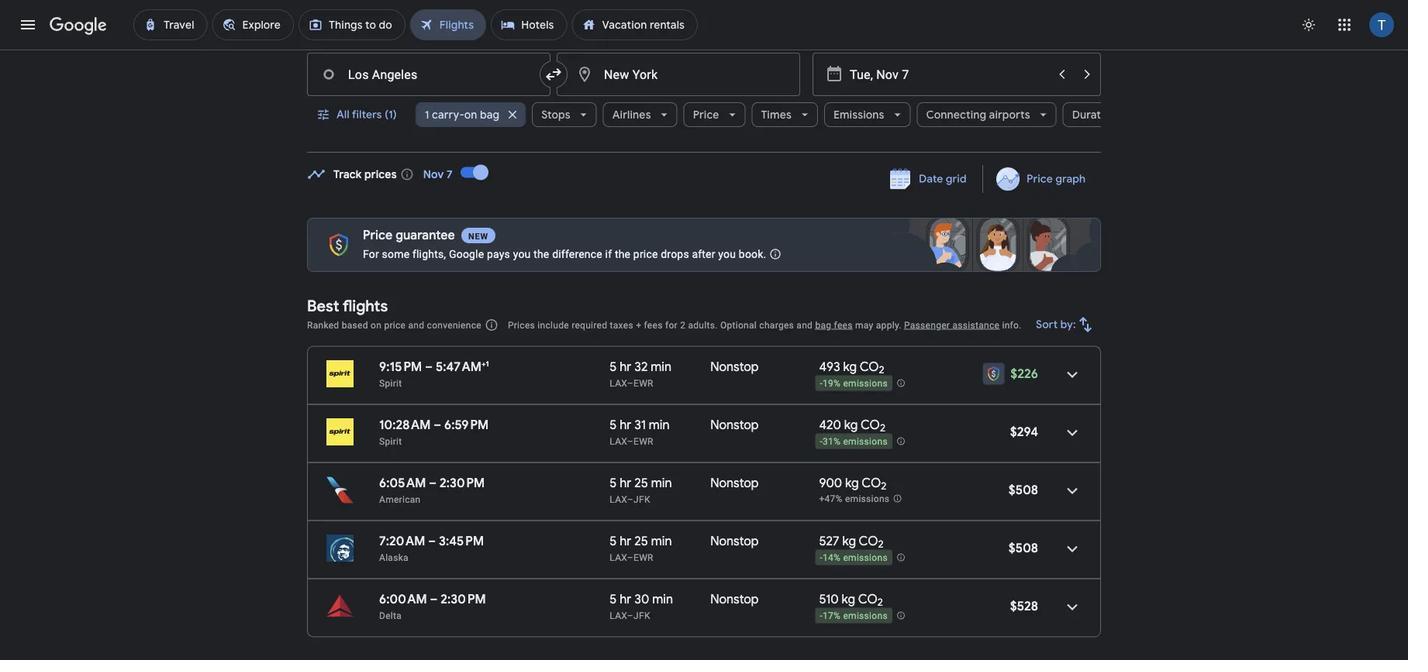 Task type: locate. For each thing, give the bounding box(es) containing it.
5 inside '5 hr 32 min lax – ewr'
[[610, 359, 617, 375]]

kg inside '510 kg co 2'
[[842, 592, 856, 608]]

2:30 pm down 3:45 pm text box
[[441, 592, 486, 608]]

2:30 pm inside 6:05 am – 2:30 pm american
[[440, 475, 485, 491]]

(1)
[[385, 108, 397, 122]]

you right the pays
[[513, 248, 531, 261]]

none text field inside search box
[[557, 53, 800, 96]]

2 spirit from the top
[[379, 436, 402, 447]]

0 vertical spatial 25
[[635, 475, 648, 491]]

the left difference
[[534, 248, 549, 261]]

New feature text field
[[461, 228, 495, 244]]

nonstop
[[711, 359, 759, 375], [711, 417, 759, 433], [711, 475, 759, 491], [711, 534, 759, 549], [711, 592, 759, 608]]

5 inside 5 hr 31 min lax – ewr
[[610, 417, 617, 433]]

2 25 from the top
[[635, 534, 648, 549]]

– inside 5 hr 25 min lax – jfk
[[627, 494, 634, 505]]

total duration 5 hr 25 min. element for 900
[[610, 475, 711, 494]]

lax for 6:00 am
[[610, 611, 627, 622]]

2 vertical spatial ewr
[[634, 553, 654, 563]]

jfk for 25
[[634, 494, 650, 505]]

nonstop for 493
[[711, 359, 759, 375]]

2 nonstop from the top
[[711, 417, 759, 433]]

– inside 7:20 am – 3:45 pm alaska
[[428, 534, 436, 549]]

kg up +47% emissions on the right bottom of the page
[[845, 475, 859, 491]]

0 vertical spatial 2:30 pm
[[440, 475, 485, 491]]

1 $508 from the top
[[1009, 482, 1038, 498]]

2 ewr from the top
[[634, 436, 654, 447]]

– left arrival time: 2:30 pm. text box
[[430, 592, 438, 608]]

1 horizontal spatial the
[[615, 248, 631, 261]]

-31% emissions
[[820, 437, 888, 448]]

+ inside 9:15 pm – 5:47 am + 1
[[482, 359, 486, 369]]

emissions for 527
[[843, 553, 888, 564]]

spirit inside 10:28 am – 6:59 pm spirit
[[379, 436, 402, 447]]

2 fees from the left
[[834, 320, 853, 331]]

None search field
[[307, 14, 1143, 153]]

price
[[634, 248, 658, 261], [384, 320, 406, 331]]

lax for 6:05 am
[[610, 494, 627, 505]]

nonstop flight. element
[[711, 359, 759, 377], [711, 417, 759, 435], [711, 475, 759, 494], [711, 534, 759, 552], [711, 592, 759, 610]]

0 horizontal spatial you
[[513, 248, 531, 261]]

2 5 from the top
[[610, 417, 617, 433]]

kg inside 493 kg co 2
[[843, 359, 857, 375]]

kg
[[843, 359, 857, 375], [844, 417, 858, 433], [845, 475, 859, 491], [843, 534, 856, 549], [842, 592, 856, 608]]

min for 493
[[651, 359, 672, 375]]

1 vertical spatial 2:30 pm
[[441, 592, 486, 608]]

lax inside 5 hr 25 min lax – jfk
[[610, 494, 627, 505]]

-19% emissions
[[820, 379, 888, 389]]

4 hr from the top
[[620, 534, 632, 549]]

ewr inside 5 hr 25 min lax – ewr
[[634, 553, 654, 563]]

5 lax from the top
[[610, 611, 627, 622]]

kg inside 900 kg co 2
[[845, 475, 859, 491]]

lax inside 5 hr 30 min lax – jfk
[[610, 611, 627, 622]]

ewr for 25
[[634, 553, 654, 563]]

some
[[382, 248, 410, 261]]

lax up 5 hr 30 min lax – jfk
[[610, 553, 627, 563]]

1 inside 9:15 pm – 5:47 am + 1
[[486, 359, 489, 369]]

total duration 5 hr 25 min. element down 5 hr 31 min lax – ewr
[[610, 475, 711, 494]]

25 for 3:45 pm
[[635, 534, 648, 549]]

min for 420
[[649, 417, 670, 433]]

nonstop for 527
[[711, 534, 759, 549]]

Arrival time: 2:30 PM. text field
[[440, 475, 485, 491]]

1 vertical spatial total duration 5 hr 25 min. element
[[610, 534, 711, 552]]

2 inside 493 kg co 2
[[879, 364, 885, 377]]

5 left 30
[[610, 592, 617, 608]]

1 vertical spatial spirit
[[379, 436, 402, 447]]

lax down total duration 5 hr 32 min. element
[[610, 378, 627, 389]]

hr inside 5 hr 25 min lax – jfk
[[620, 475, 632, 491]]

emissions for 420
[[843, 437, 888, 448]]

5 left 32 in the left of the page
[[610, 359, 617, 375]]

lax inside 5 hr 31 min lax – ewr
[[610, 436, 627, 447]]

lax for 10:28 am
[[610, 436, 627, 447]]

nonstop for 420
[[711, 417, 759, 433]]

- for 420
[[820, 437, 823, 448]]

spirit down the 10:28 am
[[379, 436, 402, 447]]

1 horizontal spatial price
[[634, 248, 658, 261]]

hr left 31
[[620, 417, 632, 433]]

1 you from the left
[[513, 248, 531, 261]]

1 carry-on bag button
[[416, 96, 526, 133]]

1 vertical spatial ewr
[[634, 436, 654, 447]]

hr down 5 hr 31 min lax – ewr
[[620, 475, 632, 491]]

0 horizontal spatial fees
[[644, 320, 663, 331]]

0 horizontal spatial on
[[371, 320, 382, 331]]

jfk down 30
[[634, 611, 650, 622]]

flight details. leaves los angeles international airport at 6:00 am on tuesday, november 7 and arrives at john f. kennedy international airport at 2:30 pm on tuesday, november 7. image
[[1054, 589, 1091, 626]]

1 ewr from the top
[[634, 378, 654, 389]]

25 down 5 hr 31 min lax – ewr
[[635, 475, 648, 491]]

airports
[[989, 108, 1030, 122]]

– left 2:30 pm text box
[[429, 475, 437, 491]]

main menu image
[[19, 16, 37, 34]]

+
[[636, 320, 642, 331], [482, 359, 486, 369]]

5 for 6:00 am
[[610, 592, 617, 608]]

kg inside "527 kg co 2"
[[843, 534, 856, 549]]

leaves los angeles international airport at 7:20 am on tuesday, november 7 and arrives at newark liberty international airport at 3:45 pm on tuesday, november 7. element
[[379, 534, 484, 549]]

3 5 from the top
[[610, 475, 617, 491]]

5 for 10:28 am
[[610, 417, 617, 433]]

ewr down 31
[[634, 436, 654, 447]]

5
[[610, 359, 617, 375], [610, 417, 617, 433], [610, 475, 617, 491], [610, 534, 617, 549], [610, 592, 617, 608]]

Departure text field
[[850, 54, 1049, 95]]

1 nonstop flight. element from the top
[[711, 359, 759, 377]]

min down 5 hr 31 min lax – ewr
[[651, 475, 672, 491]]

- down 527
[[820, 553, 823, 564]]

3:45 pm
[[439, 534, 484, 549]]

– inside 5 hr 30 min lax – jfk
[[627, 611, 634, 622]]

Departure time: 7:20 AM. text field
[[379, 534, 425, 549]]

6:05 am – 2:30 pm american
[[379, 475, 485, 505]]

min inside '5 hr 32 min lax – ewr'
[[651, 359, 672, 375]]

-14% emissions
[[820, 553, 888, 564]]

hr left 32 in the left of the page
[[620, 359, 632, 375]]

5 inside 5 hr 30 min lax – jfk
[[610, 592, 617, 608]]

2 vertical spatial price
[[363, 228, 393, 244]]

1 vertical spatial on
[[371, 320, 382, 331]]

25 inside 5 hr 25 min lax – ewr
[[635, 534, 648, 549]]

– left 6:59 pm text field
[[434, 417, 441, 433]]

1 the from the left
[[534, 248, 549, 261]]

1 horizontal spatial bag
[[815, 320, 832, 331]]

ranked based on price and convenience
[[307, 320, 482, 331]]

1 vertical spatial 25
[[635, 534, 648, 549]]

include
[[538, 320, 569, 331]]

kg up "-31% emissions"
[[844, 417, 858, 433]]

4 lax from the top
[[610, 553, 627, 563]]

2:30 pm inside 6:00 am – 2:30 pm delta
[[441, 592, 486, 608]]

hr left 30
[[620, 592, 632, 608]]

co for 493
[[860, 359, 879, 375]]

Arrival time: 3:45 PM. text field
[[439, 534, 484, 549]]

you right after
[[718, 248, 736, 261]]

sort by: button
[[1030, 306, 1101, 344]]

0 vertical spatial on
[[464, 108, 477, 122]]

min right 30
[[652, 592, 673, 608]]

pays
[[487, 248, 510, 261]]

2:30 pm
[[440, 475, 485, 491], [441, 592, 486, 608]]

best flights
[[307, 296, 388, 316]]

fees left for
[[644, 320, 663, 331]]

$508 left flight details. leaves los angeles international airport at 6:05 am on tuesday, november 7 and arrives at john f. kennedy international airport at 2:30 pm on tuesday, november 7. image
[[1009, 482, 1038, 498]]

total duration 5 hr 25 min. element
[[610, 475, 711, 494], [610, 534, 711, 552]]

1 spirit from the top
[[379, 378, 402, 389]]

emissions down "527 kg co 2"
[[843, 553, 888, 564]]

co up -14% emissions
[[859, 534, 878, 549]]

jfk up 5 hr 25 min lax – ewr
[[634, 494, 650, 505]]

co inside 900 kg co 2
[[862, 475, 881, 491]]

ewr down 32 in the left of the page
[[634, 378, 654, 389]]

fees left may
[[834, 320, 853, 331]]

None text field
[[557, 53, 800, 96]]

1 horizontal spatial price
[[693, 108, 719, 122]]

lax up 5 hr 25 min lax – ewr
[[610, 494, 627, 505]]

price left graph
[[1027, 172, 1053, 186]]

1 5 from the top
[[610, 359, 617, 375]]

min
[[651, 359, 672, 375], [649, 417, 670, 433], [651, 475, 672, 491], [651, 534, 672, 549], [652, 592, 673, 608]]

co up -17% emissions
[[858, 592, 878, 608]]

0 vertical spatial spirit
[[379, 378, 402, 389]]

co for 510
[[858, 592, 878, 608]]

9:15 pm – 5:47 am + 1
[[379, 359, 489, 375]]

3 ewr from the top
[[634, 553, 654, 563]]

2:30 pm up 3:45 pm
[[440, 475, 485, 491]]

25 inside 5 hr 25 min lax – jfk
[[635, 475, 648, 491]]

0 horizontal spatial price
[[384, 320, 406, 331]]

leaves los angeles international airport at 10:28 am on tuesday, november 7 and arrives at newark liberty international airport at 6:59 pm on tuesday, november 7. element
[[379, 417, 489, 433]]

0 vertical spatial jfk
[[634, 494, 650, 505]]

6:00 am
[[379, 592, 427, 608]]

emissions down '510 kg co 2'
[[843, 611, 888, 622]]

lax for 7:20 am
[[610, 553, 627, 563]]

google
[[449, 248, 484, 261]]

- for 527
[[820, 553, 823, 564]]

for
[[363, 248, 379, 261]]

– down total duration 5 hr 30 min. element
[[627, 611, 634, 622]]

Departure time: 6:00 AM. text field
[[379, 592, 427, 608]]

co up "-31% emissions"
[[861, 417, 880, 433]]

5 hr 25 min lax – jfk
[[610, 475, 672, 505]]

hr inside 5 hr 25 min lax – ewr
[[620, 534, 632, 549]]

0 horizontal spatial price
[[363, 228, 393, 244]]

on inside popup button
[[464, 108, 477, 122]]

0 vertical spatial 1
[[425, 108, 429, 122]]

1 left carry-
[[425, 108, 429, 122]]

None text field
[[307, 53, 551, 96]]

2 for 527
[[878, 538, 884, 552]]

2 nonstop flight. element from the top
[[711, 417, 759, 435]]

Departure time: 6:05 AM. text field
[[379, 475, 426, 491]]

connecting airports
[[926, 108, 1030, 122]]

1 horizontal spatial you
[[718, 248, 736, 261]]

– up 5 hr 30 min lax – jfk
[[627, 553, 634, 563]]

co inside 493 kg co 2
[[860, 359, 879, 375]]

3 hr from the top
[[620, 475, 632, 491]]

+47% emissions
[[819, 494, 890, 505]]

5 inside 5 hr 25 min lax – jfk
[[610, 475, 617, 491]]

–
[[425, 359, 433, 375], [627, 378, 634, 389], [434, 417, 441, 433], [627, 436, 634, 447], [429, 475, 437, 491], [627, 494, 634, 505], [428, 534, 436, 549], [627, 553, 634, 563], [430, 592, 438, 608], [627, 611, 634, 622]]

the right the if
[[615, 248, 631, 261]]

3 - from the top
[[820, 553, 823, 564]]

co up +47% emissions on the right bottom of the page
[[862, 475, 881, 491]]

9:15 pm
[[379, 359, 422, 375]]

nonstop flight. element for 493
[[711, 359, 759, 377]]

ewr up 30
[[634, 553, 654, 563]]

5 down 5 hr 31 min lax – ewr
[[610, 475, 617, 491]]

kg for 420
[[844, 417, 858, 433]]

1 vertical spatial +
[[482, 359, 486, 369]]

1 vertical spatial 1
[[486, 359, 489, 369]]

duration button
[[1063, 96, 1143, 133]]

25 for 2:30 pm
[[635, 475, 648, 491]]

3 nonstop from the top
[[711, 475, 759, 491]]

min down 5 hr 25 min lax – jfk
[[651, 534, 672, 549]]

min inside 5 hr 30 min lax – jfk
[[652, 592, 673, 608]]

connecting airports button
[[917, 96, 1057, 133]]

Arrival time: 6:59 PM. text field
[[444, 417, 489, 433]]

on inside best flights main content
[[371, 320, 382, 331]]

american
[[379, 494, 421, 505]]

and right the charges
[[797, 320, 813, 331]]

min for 900
[[651, 475, 672, 491]]

on
[[464, 108, 477, 122], [371, 320, 382, 331]]

1 horizontal spatial fees
[[834, 320, 853, 331]]

min for 527
[[651, 534, 672, 549]]

25
[[635, 475, 648, 491], [635, 534, 648, 549]]

price up for
[[363, 228, 393, 244]]

$508 for 900
[[1009, 482, 1038, 498]]

31
[[635, 417, 646, 433]]

1 vertical spatial $508
[[1009, 541, 1038, 556]]

- down 493
[[820, 379, 823, 389]]

1 horizontal spatial and
[[797, 320, 813, 331]]

900 kg co 2
[[819, 475, 887, 493]]

1 vertical spatial bag
[[815, 320, 832, 331]]

2 inside 900 kg co 2
[[881, 480, 887, 493]]

0 horizontal spatial the
[[534, 248, 549, 261]]

1 fees from the left
[[644, 320, 663, 331]]

0 horizontal spatial 1
[[425, 108, 429, 122]]

5 inside 5 hr 25 min lax – ewr
[[610, 534, 617, 549]]

ewr inside 5 hr 31 min lax – ewr
[[634, 436, 654, 447]]

duration
[[1072, 108, 1117, 122]]

leaves los angeles international airport at 6:05 am on tuesday, november 7 and arrives at john f. kennedy international airport at 2:30 pm on tuesday, november 7. element
[[379, 475, 485, 491]]

0 vertical spatial ewr
[[634, 378, 654, 389]]

2 - from the top
[[820, 437, 823, 448]]

0 vertical spatial +
[[636, 320, 642, 331]]

price up find the best price region
[[693, 108, 719, 122]]

2:30 pm for 6:00 am
[[441, 592, 486, 608]]

528 US dollars text field
[[1010, 599, 1038, 615]]

flights
[[343, 296, 388, 316]]

lax down total duration 5 hr 30 min. element
[[610, 611, 627, 622]]

best
[[307, 296, 339, 316]]

price for price graph
[[1027, 172, 1053, 186]]

jfk inside 5 hr 30 min lax – jfk
[[634, 611, 650, 622]]

1 right 5:47 am
[[486, 359, 489, 369]]

jfk inside 5 hr 25 min lax – jfk
[[634, 494, 650, 505]]

learn more about ranking image
[[485, 318, 499, 332]]

stops
[[542, 108, 571, 122]]

1 total duration 5 hr 25 min. element from the top
[[610, 475, 711, 494]]

kg up -14% emissions
[[843, 534, 856, 549]]

4 5 from the top
[[610, 534, 617, 549]]

1 hr from the top
[[620, 359, 632, 375]]

5 5 from the top
[[610, 592, 617, 608]]

Departure time: 10:28 AM. text field
[[379, 417, 431, 433]]

min inside 5 hr 25 min lax – ewr
[[651, 534, 672, 549]]

learn more about tracked prices image
[[400, 168, 414, 181]]

1 - from the top
[[820, 379, 823, 389]]

4 - from the top
[[820, 611, 823, 622]]

ewr
[[634, 378, 654, 389], [634, 436, 654, 447], [634, 553, 654, 563]]

0 vertical spatial total duration 5 hr 25 min. element
[[610, 475, 711, 494]]

2 hr from the top
[[620, 417, 632, 433]]

3 nonstop flight. element from the top
[[711, 475, 759, 494]]

price left drops
[[634, 248, 658, 261]]

emissions down 420 kg co 2
[[843, 437, 888, 448]]

apply.
[[876, 320, 902, 331]]

– left 3:45 pm
[[428, 534, 436, 549]]

co inside "527 kg co 2"
[[859, 534, 878, 549]]

1 horizontal spatial on
[[464, 108, 477, 122]]

hr inside 5 hr 31 min lax – ewr
[[620, 417, 632, 433]]

co for 420
[[861, 417, 880, 433]]

optional
[[720, 320, 757, 331]]

- down 420
[[820, 437, 823, 448]]

0 horizontal spatial and
[[408, 320, 424, 331]]

5 nonstop from the top
[[711, 592, 759, 608]]

difference
[[552, 248, 603, 261]]

hr inside '5 hr 32 min lax – ewr'
[[620, 359, 632, 375]]

emissions down 493 kg co 2
[[843, 379, 888, 389]]

0 vertical spatial price
[[693, 108, 719, 122]]

2 $508 from the top
[[1009, 541, 1038, 556]]

– down total duration 5 hr 32 min. element
[[627, 378, 634, 389]]

510
[[819, 592, 839, 608]]

charges
[[759, 320, 794, 331]]

– right 9:15 pm
[[425, 359, 433, 375]]

hr for 7:20 am
[[620, 534, 632, 549]]

0 vertical spatial $508
[[1009, 482, 1038, 498]]

lax inside 5 hr 25 min lax – ewr
[[610, 553, 627, 563]]

2 total duration 5 hr 25 min. element from the top
[[610, 534, 711, 552]]

2 horizontal spatial price
[[1027, 172, 1053, 186]]

0 horizontal spatial bag
[[480, 108, 500, 122]]

$508 left flight details. leaves los angeles international airport at 7:20 am on tuesday, november 7 and arrives at newark liberty international airport at 3:45 pm on tuesday, november 7. image
[[1009, 541, 1038, 556]]

nonstop flight. element for 420
[[711, 417, 759, 435]]

5 nonstop flight. element from the top
[[711, 592, 759, 610]]

1 nonstop from the top
[[711, 359, 759, 375]]

2 inside 420 kg co 2
[[880, 422, 886, 435]]

25 down 5 hr 25 min lax – jfk
[[635, 534, 648, 549]]

price down flights
[[384, 320, 406, 331]]

2 for 900
[[881, 480, 887, 493]]

kg up -19% emissions
[[843, 359, 857, 375]]

– up 5 hr 25 min lax – ewr
[[627, 494, 634, 505]]

508 US dollars text field
[[1009, 541, 1038, 556]]

1 horizontal spatial +
[[636, 320, 642, 331]]

2 lax from the top
[[610, 436, 627, 447]]

flight details. leaves los angeles international airport at 7:20 am on tuesday, november 7 and arrives at newark liberty international airport at 3:45 pm on tuesday, november 7. image
[[1054, 531, 1091, 568]]

- down 510
[[820, 611, 823, 622]]

2 inside "527 kg co 2"
[[878, 538, 884, 552]]

you
[[513, 248, 531, 261], [718, 248, 736, 261]]

+ down the learn more about ranking icon
[[482, 359, 486, 369]]

hr inside 5 hr 30 min lax – jfk
[[620, 592, 632, 608]]

kg up -17% emissions
[[842, 592, 856, 608]]

1 horizontal spatial 1
[[486, 359, 489, 369]]

price inside button
[[1027, 172, 1053, 186]]

hr down 5 hr 25 min lax – jfk
[[620, 534, 632, 549]]

3 lax from the top
[[610, 494, 627, 505]]

min inside 5 hr 25 min lax – jfk
[[651, 475, 672, 491]]

5 down 5 hr 25 min lax – jfk
[[610, 534, 617, 549]]

bag left may
[[815, 320, 832, 331]]

5 hr from the top
[[620, 592, 632, 608]]

co up -19% emissions
[[860, 359, 879, 375]]

1 jfk from the top
[[634, 494, 650, 505]]

$528
[[1010, 599, 1038, 615]]

– inside 10:28 am – 6:59 pm spirit
[[434, 417, 441, 433]]

bag fees button
[[815, 320, 853, 331]]

1 vertical spatial jfk
[[634, 611, 650, 622]]

price inside popup button
[[693, 108, 719, 122]]

1 and from the left
[[408, 320, 424, 331]]

2 jfk from the top
[[634, 611, 650, 622]]

nonstop for 510
[[711, 592, 759, 608]]

1 25 from the top
[[635, 475, 648, 491]]

2 for 510
[[878, 597, 883, 610]]

total duration 5 hr 25 min. element for 527
[[610, 534, 711, 552]]

if
[[605, 248, 612, 261]]

0 horizontal spatial +
[[482, 359, 486, 369]]

kg inside 420 kg co 2
[[844, 417, 858, 433]]

price
[[693, 108, 719, 122], [1027, 172, 1053, 186], [363, 228, 393, 244]]

fees
[[644, 320, 663, 331], [834, 320, 853, 331]]

co inside 420 kg co 2
[[861, 417, 880, 433]]

1 vertical spatial price
[[1027, 172, 1053, 186]]

date grid button
[[879, 165, 979, 193]]

-
[[820, 379, 823, 389], [820, 437, 823, 448], [820, 553, 823, 564], [820, 611, 823, 622]]

5 left 31
[[610, 417, 617, 433]]

0 vertical spatial bag
[[480, 108, 500, 122]]

4 nonstop from the top
[[711, 534, 759, 549]]

1 lax from the top
[[610, 378, 627, 389]]

kg for 510
[[842, 592, 856, 608]]

flight details. leaves los angeles international airport at 9:15 pm on tuesday, november 7 and arrives at newark liberty international airport at 5:47 am on wednesday, november 8. image
[[1054, 356, 1091, 394]]

- for 510
[[820, 611, 823, 622]]

and left convenience
[[408, 320, 424, 331]]

493
[[819, 359, 840, 375]]

lax down total duration 5 hr 31 min. element
[[610, 436, 627, 447]]

– inside 5 hr 25 min lax – ewr
[[627, 553, 634, 563]]

– inside 6:05 am – 2:30 pm american
[[429, 475, 437, 491]]

min right 31
[[649, 417, 670, 433]]

4 nonstop flight. element from the top
[[711, 534, 759, 552]]

ewr inside '5 hr 32 min lax – ewr'
[[634, 378, 654, 389]]

bag inside best flights main content
[[815, 320, 832, 331]]

5 hr 32 min lax – ewr
[[610, 359, 672, 389]]

co
[[860, 359, 879, 375], [861, 417, 880, 433], [862, 475, 881, 491], [859, 534, 878, 549], [858, 592, 878, 608]]

– down total duration 5 hr 31 min. element
[[627, 436, 634, 447]]

co inside '510 kg co 2'
[[858, 592, 878, 608]]

spirit down 9:15 pm text box
[[379, 378, 402, 389]]

2 inside '510 kg co 2'
[[878, 597, 883, 610]]

total duration 5 hr 25 min. element down 5 hr 25 min lax – jfk
[[610, 534, 711, 552]]

min inside 5 hr 31 min lax – ewr
[[649, 417, 670, 433]]

+ right 'taxes' at the left
[[636, 320, 642, 331]]

bag right carry-
[[480, 108, 500, 122]]

min right 32 in the left of the page
[[651, 359, 672, 375]]

1
[[425, 108, 429, 122], [486, 359, 489, 369]]

airlines
[[612, 108, 651, 122]]

based
[[342, 320, 368, 331]]



Task type: describe. For each thing, give the bounding box(es) containing it.
none search field containing all filters (1)
[[307, 14, 1143, 153]]

19%
[[823, 379, 841, 389]]

Arrival time: 5:47 AM on  Wednesday, November 8. text field
[[436, 359, 489, 375]]

2 you from the left
[[718, 248, 736, 261]]

7:20 am
[[379, 534, 425, 549]]

adults.
[[688, 320, 718, 331]]

all filters (1) button
[[307, 96, 409, 133]]

10:28 am
[[379, 417, 431, 433]]

1 vertical spatial price
[[384, 320, 406, 331]]

bag inside popup button
[[480, 108, 500, 122]]

jfk for 30
[[634, 611, 650, 622]]

all
[[337, 108, 350, 122]]

5 hr 30 min lax – jfk
[[610, 592, 673, 622]]

2:30 pm for 6:05 am
[[440, 475, 485, 491]]

527
[[819, 534, 840, 549]]

all filters (1)
[[337, 108, 397, 122]]

price guarantee
[[363, 228, 455, 244]]

ranked
[[307, 320, 339, 331]]

prices
[[508, 320, 535, 331]]

delta
[[379, 611, 402, 622]]

assistance
[[953, 320, 1000, 331]]

times
[[761, 108, 792, 122]]

– inside 5 hr 31 min lax – ewr
[[627, 436, 634, 447]]

price for price
[[693, 108, 719, 122]]

for some flights, google pays you the difference if the price drops after you book.
[[363, 248, 767, 261]]

alaska
[[379, 553, 409, 563]]

connecting
[[926, 108, 987, 122]]

track prices
[[333, 168, 397, 181]]

6:05 am
[[379, 475, 426, 491]]

book.
[[739, 248, 767, 261]]

900
[[819, 475, 842, 491]]

filters
[[352, 108, 382, 122]]

2 for 493
[[879, 364, 885, 377]]

emissions
[[834, 108, 884, 122]]

co for 900
[[862, 475, 881, 491]]

-17% emissions
[[820, 611, 888, 622]]

find the best price region
[[307, 154, 1101, 206]]

co for 527
[[859, 534, 878, 549]]

nonstop flight. element for 900
[[711, 475, 759, 494]]

change appearance image
[[1291, 6, 1328, 43]]

0 vertical spatial price
[[634, 248, 658, 261]]

6:59 pm
[[444, 417, 489, 433]]

best flights main content
[[307, 154, 1101, 661]]

$294
[[1010, 424, 1038, 440]]

7:20 am – 3:45 pm alaska
[[379, 534, 484, 563]]

nonstop flight. element for 527
[[711, 534, 759, 552]]

Arrival time: 2:30 PM. text field
[[441, 592, 486, 608]]

leaves los angeles international airport at 9:15 pm on tuesday, november 7 and arrives at newark liberty international airport at 5:47 am on wednesday, november 8. element
[[379, 359, 489, 375]]

total duration 5 hr 32 min. element
[[610, 359, 711, 377]]

flights,
[[413, 248, 446, 261]]

prices include required taxes + fees for 2 adults. optional charges and bag fees may apply. passenger assistance
[[508, 320, 1000, 331]]

1 inside '1 carry-on bag' popup button
[[425, 108, 429, 122]]

510 kg co 2
[[819, 592, 883, 610]]

5 hr 25 min lax – ewr
[[610, 534, 672, 563]]

10:28 am – 6:59 pm spirit
[[379, 417, 489, 447]]

date grid
[[919, 172, 967, 186]]

nonstop flight. element for 510
[[711, 592, 759, 610]]

total duration 5 hr 31 min. element
[[610, 417, 711, 435]]

31%
[[823, 437, 841, 448]]

guarantee
[[396, 228, 455, 244]]

sort
[[1036, 318, 1058, 332]]

on for carry-
[[464, 108, 477, 122]]

total duration 5 hr 30 min. element
[[610, 592, 711, 610]]

30
[[635, 592, 649, 608]]

294 US dollars text field
[[1010, 424, 1038, 440]]

Departure time: 9:15 PM. text field
[[379, 359, 422, 375]]

may
[[855, 320, 874, 331]]

ewr for 32
[[634, 378, 654, 389]]

emissions for 493
[[843, 379, 888, 389]]

nonstop for 900
[[711, 475, 759, 491]]

493 kg co 2
[[819, 359, 885, 377]]

7
[[447, 168, 453, 181]]

prices
[[365, 168, 397, 181]]

ewr for 31
[[634, 436, 654, 447]]

swap origin and destination. image
[[544, 65, 563, 84]]

flight details. leaves los angeles international airport at 10:28 am on tuesday, november 7 and arrives at newark liberty international airport at 6:59 pm on tuesday, november 7. image
[[1054, 415, 1091, 452]]

taxes
[[610, 320, 634, 331]]

kg for 900
[[845, 475, 859, 491]]

hr for 6:05 am
[[620, 475, 632, 491]]

17%
[[823, 611, 841, 622]]

$226
[[1011, 366, 1038, 382]]

new
[[468, 231, 489, 241]]

learn more about price guarantee image
[[757, 236, 794, 273]]

price button
[[684, 96, 746, 133]]

226 US dollars text field
[[1011, 366, 1038, 382]]

passenger assistance button
[[904, 320, 1000, 331]]

convenience
[[427, 320, 482, 331]]

5 for 6:05 am
[[610, 475, 617, 491]]

5 for 7:20 am
[[610, 534, 617, 549]]

on for based
[[371, 320, 382, 331]]

2 and from the left
[[797, 320, 813, 331]]

drops
[[661, 248, 689, 261]]

- for 493
[[820, 379, 823, 389]]

lax inside '5 hr 32 min lax – ewr'
[[610, 378, 627, 389]]

price for price guarantee
[[363, 228, 393, 244]]

1 carry-on bag
[[425, 108, 500, 122]]

emissions down 900 kg co 2
[[845, 494, 890, 505]]

date
[[919, 172, 944, 186]]

kg for 493
[[843, 359, 857, 375]]

hr for 6:00 am
[[620, 592, 632, 608]]

420
[[819, 417, 841, 433]]

527 kg co 2
[[819, 534, 884, 552]]

hr for 10:28 am
[[620, 417, 632, 433]]

emissions for 510
[[843, 611, 888, 622]]

2 button
[[408, 14, 470, 51]]

14%
[[823, 553, 841, 564]]

– inside '5 hr 32 min lax – ewr'
[[627, 378, 634, 389]]

32
[[635, 359, 648, 375]]

6:00 am – 2:30 pm delta
[[379, 592, 486, 622]]

+47%
[[819, 494, 843, 505]]

sort by:
[[1036, 318, 1076, 332]]

airlines button
[[603, 96, 678, 133]]

carry-
[[432, 108, 464, 122]]

flight details. leaves los angeles international airport at 6:05 am on tuesday, november 7 and arrives at john f. kennedy international airport at 2:30 pm on tuesday, november 7. image
[[1054, 473, 1091, 510]]

stops button
[[532, 96, 597, 133]]

$508 for 527
[[1009, 541, 1038, 556]]

nov
[[423, 168, 444, 181]]

nov 7
[[423, 168, 453, 181]]

passenger
[[904, 320, 950, 331]]

2 inside 2 popup button
[[436, 26, 442, 39]]

– inside 6:00 am – 2:30 pm delta
[[430, 592, 438, 608]]

required
[[572, 320, 607, 331]]

508 US dollars text field
[[1009, 482, 1038, 498]]

2 for 420
[[880, 422, 886, 435]]

track
[[333, 168, 362, 181]]

kg for 527
[[843, 534, 856, 549]]

min for 510
[[652, 592, 673, 608]]

leaves los angeles international airport at 6:00 am on tuesday, november 7 and arrives at john f. kennedy international airport at 2:30 pm on tuesday, november 7. element
[[379, 592, 486, 608]]

grid
[[946, 172, 967, 186]]

2 the from the left
[[615, 248, 631, 261]]



Task type: vqa. For each thing, say whether or not it's contained in the screenshot.


